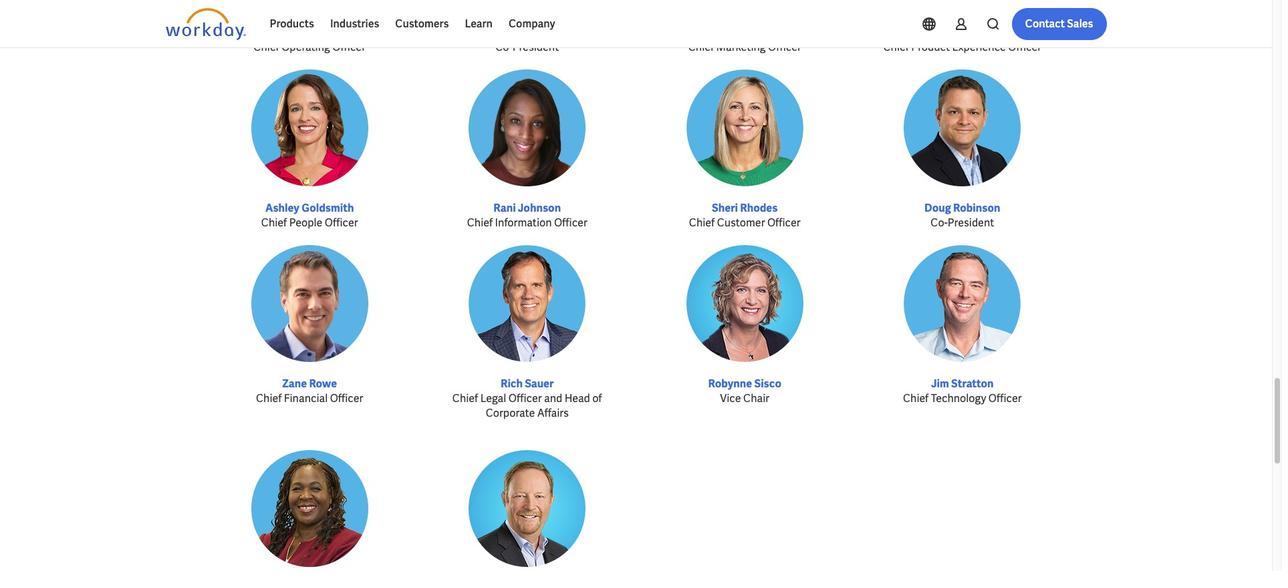 Task type: vqa. For each thing, say whether or not it's contained in the screenshot.
up
no



Task type: locate. For each thing, give the bounding box(es) containing it.
rani
[[494, 202, 516, 216]]

1 horizontal spatial jim
[[932, 377, 950, 391]]

chief down ashley
[[261, 216, 287, 230]]

gelfuso
[[954, 26, 993, 40]]

officer down johnson
[[554, 216, 588, 230]]

zane rowe link
[[282, 377, 337, 391]]

1 vertical spatial headshot doug robinson image
[[251, 246, 368, 363]]

experience
[[953, 40, 1006, 54]]

headshot of ashley goldsmith image
[[251, 70, 368, 187]]

jim
[[282, 26, 300, 40], [932, 377, 950, 391]]

0 horizontal spatial headshot doug robinson image
[[251, 246, 368, 363]]

ashley goldsmith link
[[265, 202, 354, 216]]

jim inside jim stratton chief technology officer
[[932, 377, 950, 391]]

chief inside zane rowe chief financial officer
[[256, 392, 282, 406]]

goldsmith
[[302, 202, 354, 216]]

1 horizontal spatial co-
[[931, 216, 948, 230]]

jim stratton link
[[932, 377, 994, 391]]

headshot rani johnson image
[[469, 70, 586, 187]]

operating
[[282, 40, 330, 54]]

co-
[[496, 40, 513, 54], [931, 216, 948, 230]]

chief left information
[[467, 216, 493, 230]]

president down chakraborty
[[513, 40, 559, 54]]

jim stratton chief technology officer
[[903, 377, 1022, 406]]

industries button
[[322, 8, 387, 40]]

co- inside doug robinson co-president
[[931, 216, 948, 230]]

officer right marketing
[[768, 40, 802, 54]]

officer inside rani johnson chief information officer
[[554, 216, 588, 230]]

johnson
[[518, 202, 561, 216]]

co- down the doug
[[931, 216, 948, 230]]

officer down goldsmith
[[325, 216, 358, 230]]

chief for rani johnson chief information officer
[[467, 216, 493, 230]]

chief inside rich sauer chief legal officer and head of corporate affairs
[[453, 392, 478, 406]]

jim up operating at the left of the page
[[282, 26, 300, 40]]

chief
[[254, 40, 279, 54], [689, 40, 714, 54], [884, 40, 909, 54], [261, 216, 287, 230], [467, 216, 493, 230], [256, 392, 282, 406], [453, 392, 478, 406], [903, 392, 929, 406]]

officer inside ashley goldsmith chief people officer
[[325, 216, 358, 230]]

chief inside jim bozzini chief operating officer
[[254, 40, 279, 54]]

products button
[[262, 8, 322, 40]]

officer
[[333, 40, 366, 54], [768, 40, 802, 54], [1009, 40, 1042, 54], [325, 216, 358, 230], [554, 216, 588, 230], [768, 216, 801, 230], [330, 392, 363, 406], [509, 392, 542, 406], [989, 392, 1022, 406]]

of
[[593, 392, 602, 406]]

0 horizontal spatial jim
[[282, 26, 300, 40]]

headshot doug robinson image for rowe
[[251, 246, 368, 363]]

co- down sayan
[[496, 40, 513, 54]]

headshot sheri rhodes image
[[687, 70, 804, 187]]

chief left financial
[[256, 392, 282, 406]]

officer down rhodes
[[768, 216, 801, 230]]

rani johnson chief information officer
[[467, 202, 588, 230]]

officer for jim stratton chief technology officer
[[989, 392, 1022, 406]]

rich
[[501, 377, 523, 391]]

jeff gelfuso link
[[933, 26, 993, 40]]

and
[[544, 392, 563, 406]]

sauer
[[525, 377, 554, 391]]

0 vertical spatial headshot doug robinson image
[[904, 70, 1021, 187]]

chief left product
[[884, 40, 909, 54]]

1 vertical spatial president
[[948, 216, 995, 230]]

1 vertical spatial co-
[[931, 216, 948, 230]]

corporate
[[486, 407, 535, 421]]

president for robinson
[[948, 216, 995, 230]]

chief down products dropdown button
[[254, 40, 279, 54]]

officer inside jim stratton chief technology officer
[[989, 392, 1022, 406]]

president down robinson
[[948, 216, 995, 230]]

officer inside jim bozzini chief operating officer
[[333, 40, 366, 54]]

information
[[495, 216, 552, 230]]

company button
[[501, 8, 563, 40]]

0 horizontal spatial president
[[513, 40, 559, 54]]

officer inside zane rowe chief financial officer
[[330, 392, 363, 406]]

1 horizontal spatial president
[[948, 216, 995, 230]]

1 vertical spatial jim
[[932, 377, 950, 391]]

jeff
[[933, 26, 952, 40]]

president
[[513, 40, 559, 54], [948, 216, 995, 230]]

sayan chakraborty link
[[480, 26, 575, 40]]

officer down industries dropdown button
[[333, 40, 366, 54]]

jim inside jim bozzini chief operating officer
[[282, 26, 300, 40]]

officer inside rich sauer chief legal officer and head of corporate affairs
[[509, 392, 542, 406]]

officer down stratton
[[989, 392, 1022, 406]]

officer down "rowe"
[[330, 392, 363, 406]]

0 vertical spatial co-
[[496, 40, 513, 54]]

go to the homepage image
[[166, 8, 246, 40]]

chief customer
[[689, 216, 765, 230]]

chair
[[744, 392, 770, 406]]

headshot doug robinson image
[[904, 70, 1021, 187], [251, 246, 368, 363]]

jim up technology
[[932, 377, 950, 391]]

contact
[[1026, 17, 1065, 31]]

financial
[[284, 392, 328, 406]]

president inside sayan chakraborty co-president
[[513, 40, 559, 54]]

sheri rhodes link
[[712, 202, 778, 216]]

president inside doug robinson co-president
[[948, 216, 995, 230]]

sayan
[[480, 26, 510, 40]]

officer down the rich sauer link
[[509, 392, 542, 406]]

chief inside jim stratton chief technology officer
[[903, 392, 929, 406]]

jeff gelfuso chief product experience officer
[[884, 26, 1042, 54]]

chief inside jeff gelfuso chief product experience officer
[[884, 40, 909, 54]]

headshot of carin taylor image
[[251, 451, 368, 568]]

headshot phil wilmington image
[[469, 451, 586, 568]]

chief for jim stratton chief technology officer
[[903, 392, 929, 406]]

co- for sayan
[[496, 40, 513, 54]]

chief left legal
[[453, 392, 478, 406]]

jim bozzini link
[[282, 26, 338, 40]]

robinson
[[954, 202, 1001, 216]]

chief marketing officer
[[689, 40, 802, 54]]

chief left technology
[[903, 392, 929, 406]]

industries
[[330, 17, 379, 31]]

chief inside rani johnson chief information officer
[[467, 216, 493, 230]]

1 horizontal spatial headshot doug robinson image
[[904, 70, 1021, 187]]

chief inside ashley goldsmith chief people officer
[[261, 216, 287, 230]]

ashley goldsmith chief people officer
[[261, 202, 358, 230]]

0 vertical spatial president
[[513, 40, 559, 54]]

co- inside sayan chakraborty co-president
[[496, 40, 513, 54]]

0 horizontal spatial co-
[[496, 40, 513, 54]]

0 vertical spatial jim
[[282, 26, 300, 40]]

learn button
[[457, 8, 501, 40]]

officer down contact on the right of page
[[1009, 40, 1042, 54]]



Task type: describe. For each thing, give the bounding box(es) containing it.
robynne sisco vice chair
[[709, 377, 782, 406]]

bozzini
[[302, 26, 338, 40]]

learn
[[465, 17, 493, 31]]

doug robinson link
[[925, 202, 1001, 216]]

jim bozzini chief operating officer
[[254, 26, 366, 54]]

sheri rhodes chief customer officer
[[689, 202, 801, 230]]

doug
[[925, 202, 952, 216]]

products
[[270, 17, 314, 31]]

officer for ashley goldsmith chief people officer
[[325, 216, 358, 230]]

ashley
[[265, 202, 300, 216]]

jim for jim stratton
[[932, 377, 950, 391]]

chief for zane rowe chief financial officer
[[256, 392, 282, 406]]

marketing
[[717, 40, 766, 54]]

headshot robynne image
[[687, 246, 804, 363]]

chief for rich sauer chief legal officer and head of corporate affairs
[[453, 392, 478, 406]]

officer for rani johnson chief information officer
[[554, 216, 588, 230]]

chief for ashley goldsmith chief people officer
[[261, 216, 287, 230]]

technology
[[931, 392, 987, 406]]

officer inside the sheri rhodes chief customer officer
[[768, 216, 801, 230]]

rich sauer link
[[501, 377, 554, 391]]

product
[[912, 40, 950, 54]]

sayan chakraborty co-president
[[480, 26, 575, 54]]

chakraborty
[[512, 26, 575, 40]]

co- for doug
[[931, 216, 948, 230]]

people
[[289, 216, 323, 230]]

head
[[565, 392, 590, 406]]

robynne sisco link
[[709, 377, 782, 391]]

officer for jim bozzini chief operating officer
[[333, 40, 366, 54]]

affairs
[[537, 407, 569, 421]]

headshot rich sauer image
[[469, 246, 586, 363]]

headshot doug robinson image for robinson
[[904, 70, 1021, 187]]

chief for jim bozzini chief operating officer
[[254, 40, 279, 54]]

sisco
[[755, 377, 782, 391]]

chief for jeff gelfuso chief product experience officer
[[884, 40, 909, 54]]

rhodes
[[740, 202, 778, 216]]

customers
[[395, 17, 449, 31]]

contact sales
[[1026, 17, 1094, 31]]

rani johnson link
[[494, 202, 561, 216]]

company
[[509, 17, 555, 31]]

zane
[[282, 377, 307, 391]]

rowe
[[309, 377, 337, 391]]

sheri
[[712, 202, 738, 216]]

doug robinson co-president
[[925, 202, 1001, 230]]

robynne
[[709, 377, 753, 391]]

headshot jim stratton image
[[904, 246, 1021, 363]]

rich sauer chief legal officer and head of corporate affairs
[[453, 377, 602, 421]]

chief left marketing
[[689, 40, 714, 54]]

contact sales link
[[1012, 8, 1107, 40]]

stratton
[[952, 377, 994, 391]]

vice
[[720, 392, 741, 406]]

legal
[[481, 392, 506, 406]]

officer for zane rowe chief financial officer
[[330, 392, 363, 406]]

president for chakraborty
[[513, 40, 559, 54]]

jim for jim bozzini
[[282, 26, 300, 40]]

sales
[[1067, 17, 1094, 31]]

customers button
[[387, 8, 457, 40]]

zane rowe chief financial officer
[[256, 377, 363, 406]]

officer inside jeff gelfuso chief product experience officer
[[1009, 40, 1042, 54]]

officer for rich sauer chief legal officer and head of corporate affairs
[[509, 392, 542, 406]]



